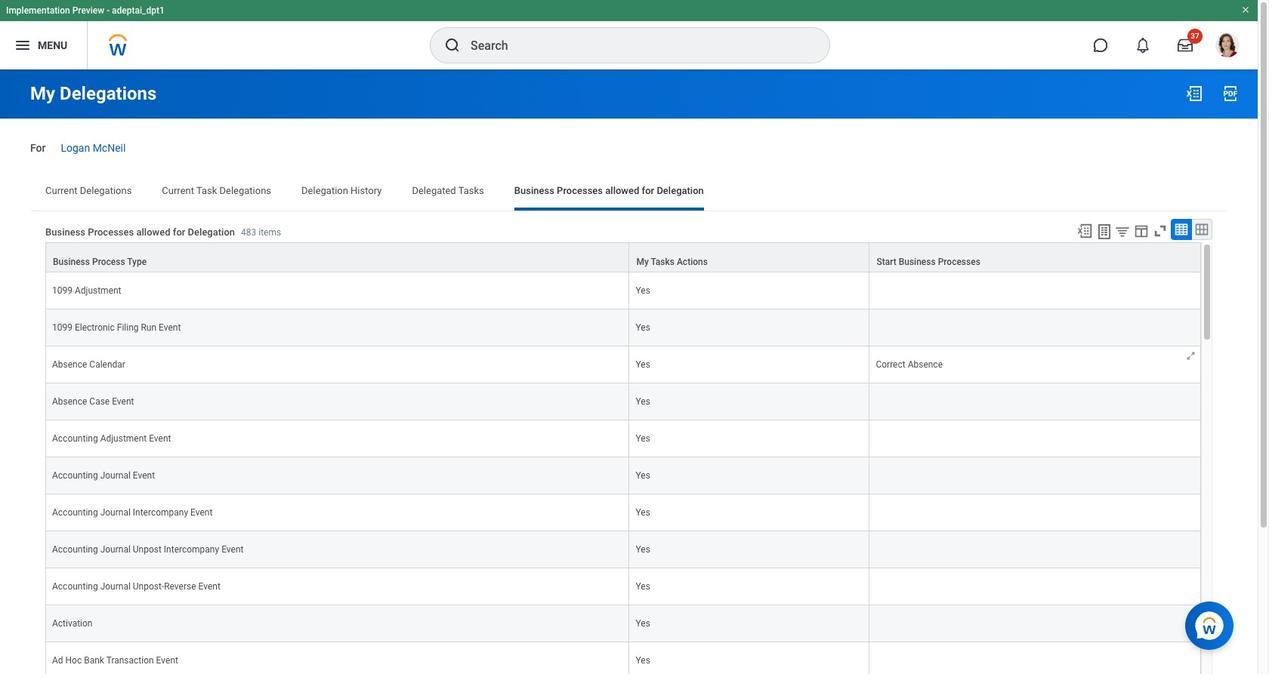 Task type: describe. For each thing, give the bounding box(es) containing it.
business processes allowed for delegation 483 items
[[45, 227, 281, 238]]

row containing accounting journal intercompany event
[[45, 495, 1202, 532]]

delegation for business processes allowed for delegation 483 items
[[188, 227, 235, 238]]

accounting for accounting journal unpost-reverse event
[[52, 582, 98, 592]]

notifications large image
[[1136, 38, 1151, 53]]

483
[[241, 228, 256, 238]]

1099 for 1099 adjustment
[[52, 286, 73, 296]]

items
[[259, 228, 281, 238]]

logan mcneil link
[[61, 139, 126, 154]]

my delegations
[[30, 83, 157, 104]]

adjustment for accounting
[[100, 434, 147, 444]]

menu banner
[[0, 0, 1258, 70]]

yes for activation
[[636, 619, 651, 629]]

delegated
[[412, 185, 456, 196]]

tasks for my
[[651, 257, 675, 267]]

actions
[[677, 257, 708, 267]]

yes for accounting adjustment event
[[636, 434, 651, 444]]

tab list inside my delegations main content
[[30, 174, 1228, 211]]

search image
[[444, 36, 462, 54]]

adjustment for 1099
[[75, 286, 121, 296]]

for for business processes allowed for delegation
[[642, 185, 655, 196]]

accounting for accounting adjustment event
[[52, 434, 98, 444]]

correct absence cell
[[870, 347, 1202, 384]]

my tasks actions
[[637, 257, 708, 267]]

row containing activation
[[45, 606, 1202, 643]]

delegations for my delegations
[[60, 83, 157, 104]]

menu button
[[0, 21, 87, 70]]

processes inside 'popup button'
[[938, 257, 981, 267]]

Search Workday  search field
[[471, 29, 799, 62]]

start
[[877, 257, 897, 267]]

tasks for delegated
[[458, 185, 484, 196]]

export to worksheets image
[[1096, 223, 1114, 241]]

my tasks actions button
[[630, 243, 869, 272]]

cell for absence case event
[[870, 384, 1202, 421]]

case
[[89, 397, 110, 407]]

adeptai_dpt1
[[112, 5, 165, 16]]

start business processes button
[[870, 243, 1201, 272]]

1099 for 1099 electronic filing run event
[[52, 323, 73, 333]]

profile logan mcneil image
[[1216, 33, 1240, 61]]

row containing accounting journal event
[[45, 458, 1202, 495]]

current for current delegations
[[45, 185, 78, 196]]

start business processes
[[877, 257, 981, 267]]

cell for accounting journal unpost-reverse event
[[870, 569, 1202, 606]]

logan mcneil
[[61, 142, 126, 154]]

preview
[[72, 5, 104, 16]]

implementation
[[6, 5, 70, 16]]

accounting journal intercompany event
[[52, 508, 213, 518]]

row containing 1099 adjustment
[[45, 273, 1202, 310]]

current delegations
[[45, 185, 132, 196]]

row containing accounting journal unpost-reverse event
[[45, 569, 1202, 606]]

correct
[[876, 360, 906, 370]]

absence for absence case event
[[52, 397, 87, 407]]

run
[[141, 323, 157, 333]]

correct absence
[[876, 360, 943, 370]]

journal for intercompany
[[100, 508, 131, 518]]

yes for accounting journal event
[[636, 471, 651, 481]]

yes for 1099 electronic filing run event
[[636, 323, 651, 333]]

cell for ad hoc bank transaction event
[[870, 643, 1202, 675]]

accounting journal unpost intercompany event
[[52, 545, 244, 555]]

view printable version (pdf) image
[[1222, 85, 1240, 103]]

yes for accounting journal unpost intercompany event
[[636, 545, 651, 555]]

yes for absence calendar
[[636, 360, 651, 370]]

yes for 1099 adjustment
[[636, 286, 651, 296]]

business for business processes allowed for delegation 483 items
[[45, 227, 85, 238]]

delegations right task
[[220, 185, 271, 196]]

delegations for current delegations
[[80, 185, 132, 196]]

37 button
[[1169, 29, 1203, 62]]

delegation for business processes allowed for delegation
[[657, 185, 704, 196]]

task
[[196, 185, 217, 196]]

table image
[[1174, 222, 1189, 237]]

process
[[92, 257, 125, 267]]

cell for 1099 electronic filing run event
[[870, 310, 1202, 347]]

justify image
[[14, 36, 32, 54]]

hoc
[[65, 656, 82, 666]]

business for business process type
[[53, 257, 90, 267]]

my delegations main content
[[0, 70, 1258, 675]]

1099 adjustment
[[52, 286, 121, 296]]

logan
[[61, 142, 90, 154]]

fullscreen image
[[1152, 223, 1169, 239]]

expand table image
[[1195, 222, 1210, 237]]

journal for unpost
[[100, 545, 131, 555]]

yes for accounting journal intercompany event
[[636, 508, 651, 518]]

row containing accounting journal unpost intercompany event
[[45, 532, 1202, 569]]

business process type button
[[46, 243, 629, 272]]

unpost-
[[133, 582, 164, 592]]



Task type: vqa. For each thing, say whether or not it's contained in the screenshot.
the left the My
yes



Task type: locate. For each thing, give the bounding box(es) containing it.
6 row from the top
[[45, 421, 1202, 458]]

10 row from the top
[[45, 569, 1202, 606]]

11 yes from the top
[[636, 656, 651, 666]]

37
[[1191, 32, 1200, 40]]

2 current from the left
[[162, 185, 194, 196]]

select to filter grid data image
[[1115, 223, 1131, 239]]

1099 electronic filing run event
[[52, 323, 181, 333]]

0 horizontal spatial my
[[30, 83, 55, 104]]

export to excel image
[[1186, 85, 1204, 103]]

5 yes from the top
[[636, 434, 651, 444]]

1 cell from the top
[[870, 273, 1202, 310]]

10 cell from the top
[[870, 643, 1202, 675]]

processes
[[557, 185, 603, 196], [88, 227, 134, 238], [938, 257, 981, 267]]

row containing ad hoc bank transaction event
[[45, 643, 1202, 675]]

1 vertical spatial allowed
[[136, 227, 170, 238]]

cell
[[870, 273, 1202, 310], [870, 310, 1202, 347], [870, 384, 1202, 421], [870, 421, 1202, 458], [870, 458, 1202, 495], [870, 495, 1202, 532], [870, 532, 1202, 569], [870, 569, 1202, 606], [870, 606, 1202, 643], [870, 643, 1202, 675]]

1 horizontal spatial allowed
[[605, 185, 640, 196]]

-
[[107, 5, 110, 16]]

accounting journal unpost-reverse event
[[52, 582, 221, 592]]

row containing absence calendar
[[45, 347, 1202, 384]]

processes for business processes allowed for delegation 483 items
[[88, 227, 134, 238]]

0 horizontal spatial current
[[45, 185, 78, 196]]

close environment banner image
[[1242, 5, 1251, 14]]

1 journal from the top
[[100, 471, 131, 481]]

cell for accounting adjustment event
[[870, 421, 1202, 458]]

2 cell from the top
[[870, 310, 1202, 347]]

2 1099 from the top
[[52, 323, 73, 333]]

business inside business process type popup button
[[53, 257, 90, 267]]

my left actions
[[637, 257, 649, 267]]

accounting for accounting journal intercompany event
[[52, 508, 98, 518]]

0 vertical spatial adjustment
[[75, 286, 121, 296]]

for
[[30, 142, 46, 154]]

5 row from the top
[[45, 384, 1202, 421]]

my
[[30, 83, 55, 104], [637, 257, 649, 267]]

absence left the case on the bottom left of the page
[[52, 397, 87, 407]]

8 yes from the top
[[636, 545, 651, 555]]

delegations down mcneil
[[80, 185, 132, 196]]

1 vertical spatial for
[[173, 227, 185, 238]]

absence for absence calendar
[[52, 360, 87, 370]]

bank
[[84, 656, 104, 666]]

1 row from the top
[[45, 242, 1202, 273]]

1099 down business process type on the top left
[[52, 286, 73, 296]]

adjustment
[[75, 286, 121, 296], [100, 434, 147, 444]]

0 horizontal spatial processes
[[88, 227, 134, 238]]

reverse
[[164, 582, 196, 592]]

filing
[[117, 323, 139, 333]]

3 row from the top
[[45, 310, 1202, 347]]

history
[[351, 185, 382, 196]]

allowed
[[605, 185, 640, 196], [136, 227, 170, 238]]

1 horizontal spatial delegation
[[302, 185, 348, 196]]

1 horizontal spatial for
[[642, 185, 655, 196]]

accounting down accounting journal intercompany event
[[52, 545, 98, 555]]

accounting for accounting journal unpost intercompany event
[[52, 545, 98, 555]]

ad
[[52, 656, 63, 666]]

grow image
[[1186, 350, 1197, 362]]

accounting down accounting journal event
[[52, 508, 98, 518]]

accounting down accounting adjustment event
[[52, 471, 98, 481]]

adjustment up accounting journal event
[[100, 434, 147, 444]]

delegation left '483'
[[188, 227, 235, 238]]

1099 left "electronic" on the left top
[[52, 323, 73, 333]]

accounting journal event
[[52, 471, 155, 481]]

inbox large image
[[1178, 38, 1193, 53]]

activation
[[52, 619, 93, 629]]

7 yes from the top
[[636, 508, 651, 518]]

2 journal from the top
[[100, 508, 131, 518]]

0 vertical spatial for
[[642, 185, 655, 196]]

business processes allowed for delegation
[[514, 185, 704, 196]]

delegations up mcneil
[[60, 83, 157, 104]]

my for my delegations
[[30, 83, 55, 104]]

unpost
[[133, 545, 162, 555]]

5 cell from the top
[[870, 458, 1202, 495]]

0 horizontal spatial allowed
[[136, 227, 170, 238]]

4 cell from the top
[[870, 421, 1202, 458]]

absence case event
[[52, 397, 134, 407]]

0 horizontal spatial tasks
[[458, 185, 484, 196]]

click to view/edit grid preferences image
[[1133, 223, 1150, 239]]

3 accounting from the top
[[52, 508, 98, 518]]

journal left unpost at the left of the page
[[100, 545, 131, 555]]

for down "current task delegations"
[[173, 227, 185, 238]]

tasks left actions
[[651, 257, 675, 267]]

intercompany
[[133, 508, 188, 518], [164, 545, 219, 555]]

cell for accounting journal event
[[870, 458, 1202, 495]]

row containing 1099 electronic filing run event
[[45, 310, 1202, 347]]

4 accounting from the top
[[52, 545, 98, 555]]

9 row from the top
[[45, 532, 1202, 569]]

1 horizontal spatial current
[[162, 185, 194, 196]]

absence left 'calendar'
[[52, 360, 87, 370]]

1 horizontal spatial my
[[637, 257, 649, 267]]

10 yes from the top
[[636, 619, 651, 629]]

2 horizontal spatial processes
[[938, 257, 981, 267]]

current for current task delegations
[[162, 185, 194, 196]]

0 vertical spatial 1099
[[52, 286, 73, 296]]

absence right the correct
[[908, 360, 943, 370]]

accounting up activation
[[52, 582, 98, 592]]

9 yes from the top
[[636, 582, 651, 592]]

3 cell from the top
[[870, 384, 1202, 421]]

export to excel image
[[1077, 223, 1093, 239]]

1 vertical spatial processes
[[88, 227, 134, 238]]

2 yes from the top
[[636, 323, 651, 333]]

my for my tasks actions
[[637, 257, 649, 267]]

journal for unpost-
[[100, 582, 131, 592]]

my down the menu dropdown button
[[30, 83, 55, 104]]

journal down accounting journal event
[[100, 508, 131, 518]]

0 vertical spatial processes
[[557, 185, 603, 196]]

journal down accounting adjustment event
[[100, 471, 131, 481]]

absence calendar
[[52, 360, 125, 370]]

tab list
[[30, 174, 1228, 211]]

row containing business process type
[[45, 242, 1202, 273]]

1099
[[52, 286, 73, 296], [52, 323, 73, 333]]

current task delegations
[[162, 185, 271, 196]]

1 current from the left
[[45, 185, 78, 196]]

8 row from the top
[[45, 495, 1202, 532]]

toolbar
[[1070, 219, 1213, 242]]

accounting
[[52, 434, 98, 444], [52, 471, 98, 481], [52, 508, 98, 518], [52, 545, 98, 555], [52, 582, 98, 592]]

yes for ad hoc bank transaction event
[[636, 656, 651, 666]]

4 row from the top
[[45, 347, 1202, 384]]

electronic
[[75, 323, 115, 333]]

1 horizontal spatial tasks
[[651, 257, 675, 267]]

journal
[[100, 471, 131, 481], [100, 508, 131, 518], [100, 545, 131, 555], [100, 582, 131, 592]]

6 cell from the top
[[870, 495, 1202, 532]]

for up the my tasks actions
[[642, 185, 655, 196]]

8 cell from the top
[[870, 569, 1202, 606]]

2 horizontal spatial delegation
[[657, 185, 704, 196]]

11 row from the top
[[45, 606, 1202, 643]]

allowed for business processes allowed for delegation 483 items
[[136, 227, 170, 238]]

journal for event
[[100, 471, 131, 481]]

tasks right 'delegated'
[[458, 185, 484, 196]]

yes for accounting journal unpost-reverse event
[[636, 582, 651, 592]]

4 journal from the top
[[100, 582, 131, 592]]

business for business processes allowed for delegation
[[514, 185, 555, 196]]

0 horizontal spatial for
[[173, 227, 185, 238]]

1 horizontal spatial processes
[[557, 185, 603, 196]]

for
[[642, 185, 655, 196], [173, 227, 185, 238]]

2 row from the top
[[45, 273, 1202, 310]]

row
[[45, 242, 1202, 273], [45, 273, 1202, 310], [45, 310, 1202, 347], [45, 347, 1202, 384], [45, 384, 1202, 421], [45, 421, 1202, 458], [45, 458, 1202, 495], [45, 495, 1202, 532], [45, 532, 1202, 569], [45, 569, 1202, 606], [45, 606, 1202, 643], [45, 643, 1202, 675]]

row containing accounting adjustment event
[[45, 421, 1202, 458]]

0 vertical spatial my
[[30, 83, 55, 104]]

business
[[514, 185, 555, 196], [45, 227, 85, 238], [53, 257, 90, 267], [899, 257, 936, 267]]

tasks
[[458, 185, 484, 196], [651, 257, 675, 267]]

accounting adjustment event
[[52, 434, 171, 444]]

my inside popup button
[[637, 257, 649, 267]]

delegations
[[60, 83, 157, 104], [80, 185, 132, 196], [220, 185, 271, 196]]

1 vertical spatial adjustment
[[100, 434, 147, 444]]

1 accounting from the top
[[52, 434, 98, 444]]

1 vertical spatial my
[[637, 257, 649, 267]]

1 vertical spatial 1099
[[52, 323, 73, 333]]

2 vertical spatial processes
[[938, 257, 981, 267]]

absence
[[52, 360, 87, 370], [908, 360, 943, 370], [52, 397, 87, 407]]

allowed for business processes allowed for delegation
[[605, 185, 640, 196]]

current left task
[[162, 185, 194, 196]]

adjustment down business process type on the top left
[[75, 286, 121, 296]]

yes for absence case event
[[636, 397, 651, 407]]

6 yes from the top
[[636, 471, 651, 481]]

event
[[159, 323, 181, 333], [112, 397, 134, 407], [149, 434, 171, 444], [133, 471, 155, 481], [190, 508, 213, 518], [222, 545, 244, 555], [198, 582, 221, 592], [156, 656, 178, 666]]

cell for accounting journal intercompany event
[[870, 495, 1202, 532]]

1 yes from the top
[[636, 286, 651, 296]]

delegation left history
[[302, 185, 348, 196]]

mcneil
[[93, 142, 126, 154]]

current
[[45, 185, 78, 196], [162, 185, 194, 196]]

tasks inside popup button
[[651, 257, 675, 267]]

delegation up the my tasks actions
[[657, 185, 704, 196]]

cell for activation
[[870, 606, 1202, 643]]

row containing absence case event
[[45, 384, 1202, 421]]

12 row from the top
[[45, 643, 1202, 675]]

2 accounting from the top
[[52, 471, 98, 481]]

processes for business processes allowed for delegation
[[557, 185, 603, 196]]

0 vertical spatial tasks
[[458, 185, 484, 196]]

3 journal from the top
[[100, 545, 131, 555]]

delegation history
[[302, 185, 382, 196]]

3 yes from the top
[[636, 360, 651, 370]]

type
[[127, 257, 147, 267]]

cell for 1099 adjustment
[[870, 273, 1202, 310]]

yes
[[636, 286, 651, 296], [636, 323, 651, 333], [636, 360, 651, 370], [636, 397, 651, 407], [636, 434, 651, 444], [636, 471, 651, 481], [636, 508, 651, 518], [636, 545, 651, 555], [636, 582, 651, 592], [636, 619, 651, 629], [636, 656, 651, 666]]

ad hoc bank transaction event
[[52, 656, 178, 666]]

toolbar inside my delegations main content
[[1070, 219, 1213, 242]]

tab list containing current delegations
[[30, 174, 1228, 211]]

menu
[[38, 39, 67, 51]]

1 vertical spatial intercompany
[[164, 545, 219, 555]]

1 1099 from the top
[[52, 286, 73, 296]]

journal left unpost- at bottom left
[[100, 582, 131, 592]]

9 cell from the top
[[870, 606, 1202, 643]]

0 vertical spatial allowed
[[605, 185, 640, 196]]

intercompany up reverse
[[164, 545, 219, 555]]

implementation preview -   adeptai_dpt1
[[6, 5, 165, 16]]

delegated tasks
[[412, 185, 484, 196]]

business process type
[[53, 257, 147, 267]]

0 vertical spatial intercompany
[[133, 508, 188, 518]]

1 vertical spatial tasks
[[651, 257, 675, 267]]

7 cell from the top
[[870, 532, 1202, 569]]

absence inside cell
[[908, 360, 943, 370]]

accounting for accounting journal event
[[52, 471, 98, 481]]

current down logan
[[45, 185, 78, 196]]

delegation
[[302, 185, 348, 196], [657, 185, 704, 196], [188, 227, 235, 238]]

0 horizontal spatial delegation
[[188, 227, 235, 238]]

calendar
[[89, 360, 125, 370]]

cell for accounting journal unpost intercompany event
[[870, 532, 1202, 569]]

5 accounting from the top
[[52, 582, 98, 592]]

business inside start business processes 'popup button'
[[899, 257, 936, 267]]

accounting down "absence case event"
[[52, 434, 98, 444]]

transaction
[[106, 656, 154, 666]]

for for business processes allowed for delegation 483 items
[[173, 227, 185, 238]]

4 yes from the top
[[636, 397, 651, 407]]

intercompany up accounting journal unpost intercompany event
[[133, 508, 188, 518]]

7 row from the top
[[45, 458, 1202, 495]]



